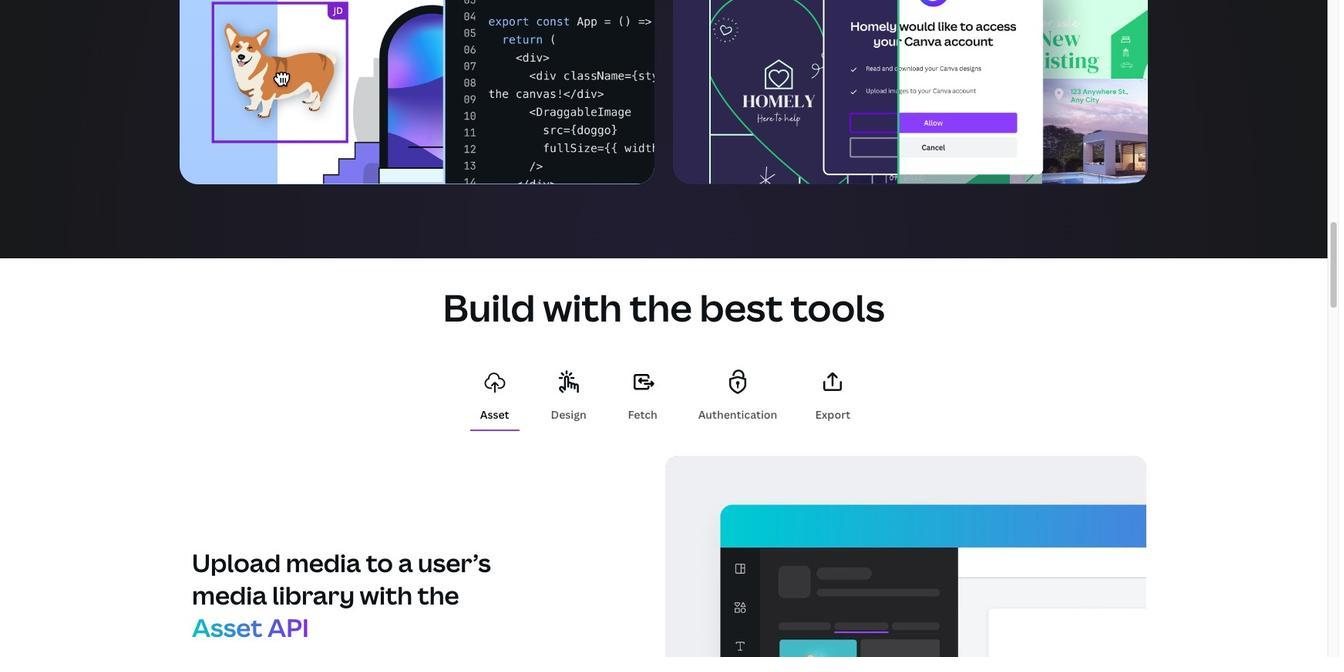 Task type: locate. For each thing, give the bounding box(es) containing it.
1 vertical spatial the
[[418, 579, 459, 612]]

library
[[272, 579, 355, 612]]

asset left 'api'
[[192, 611, 263, 644]]

0 horizontal spatial asset
[[192, 611, 263, 644]]

export button
[[809, 357, 858, 430]]

export
[[816, 407, 851, 422]]

1 horizontal spatial the
[[630, 283, 692, 333]]

tools
[[791, 283, 885, 333]]

0 horizontal spatial the
[[418, 579, 459, 612]]

0 vertical spatial the
[[630, 283, 692, 333]]

1 horizontal spatial media
[[286, 546, 361, 579]]

media
[[286, 546, 361, 579], [192, 579, 267, 612]]

asset
[[480, 407, 509, 422], [192, 611, 263, 644]]

authentication
[[698, 407, 778, 422]]

0 horizontal spatial media
[[192, 579, 267, 612]]

best
[[700, 283, 783, 333]]

canva apps software development kit example code image
[[180, 0, 655, 185]]

0 vertical spatial asset
[[480, 407, 509, 422]]

1 horizontal spatial asset
[[480, 407, 509, 422]]

fetch
[[628, 407, 658, 422]]

1 vertical spatial with
[[360, 579, 413, 612]]

with
[[543, 283, 622, 333], [360, 579, 413, 612]]

1 horizontal spatial with
[[543, 283, 622, 333]]

api
[[268, 611, 309, 644]]

media left 'api'
[[192, 579, 267, 612]]

asset inside the upload media to a user's media library with the asset api
[[192, 611, 263, 644]]

user's
[[418, 546, 491, 579]]

canva connect apis connection example image
[[673, 0, 1148, 185]]

0 horizontal spatial with
[[360, 579, 413, 612]]

asset left design at the bottom
[[480, 407, 509, 422]]

the
[[630, 283, 692, 333], [418, 579, 459, 612]]

1 vertical spatial asset
[[192, 611, 263, 644]]

media left to
[[286, 546, 361, 579]]



Task type: vqa. For each thing, say whether or not it's contained in the screenshot.
fetch button
yes



Task type: describe. For each thing, give the bounding box(es) containing it.
upload media to a user's media library with the asset api
[[192, 546, 491, 644]]

asset inside button
[[480, 407, 509, 422]]

fetch button
[[618, 357, 668, 430]]

a
[[398, 546, 413, 579]]

asset button
[[470, 357, 520, 430]]

the inside the upload media to a user's media library with the asset api
[[418, 579, 459, 612]]

0 vertical spatial with
[[543, 283, 622, 333]]

build
[[443, 283, 536, 333]]

to
[[366, 546, 393, 579]]

build with the best tools
[[443, 283, 885, 333]]

design button
[[544, 357, 594, 430]]

upload
[[192, 546, 281, 579]]

authentication button
[[692, 357, 784, 430]]

with inside the upload media to a user's media library with the asset api
[[360, 579, 413, 612]]

design
[[551, 407, 587, 422]]



